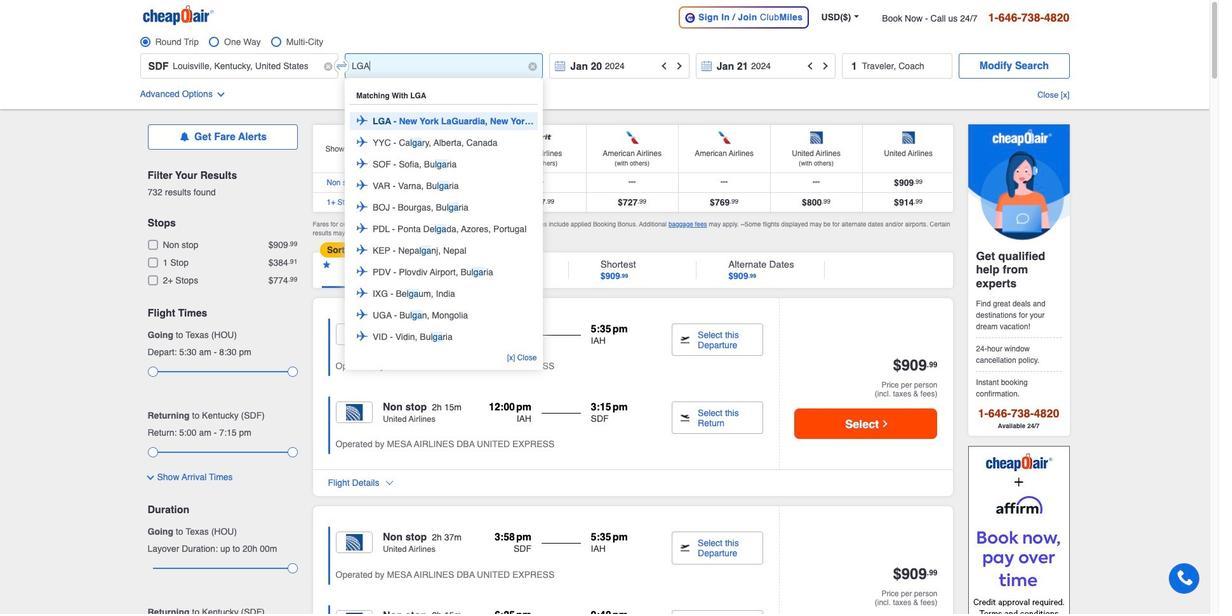 Task type: vqa. For each thing, say whether or not it's contained in the screenshot.
2nd the clear field icon from right
no



Task type: describe. For each thing, give the bounding box(es) containing it.
1 airlines - spirit airlines logo image from the left
[[434, 130, 462, 146]]

2 airlines - spirit airlines logo image from the left
[[526, 130, 554, 146]]

2 united airlines image from the top
[[336, 402, 373, 424]]

traveler element
[[842, 53, 953, 79]]

united airlines image for united airlines non stop, travel time 2h 37m "element" corresponding to first arrival date: saturday, january 20 at, 5:35pm. arrival to: houston intercontinental iah element from the top
[[336, 324, 373, 345]]

returning to kentucky (sdf) element
[[148, 411, 298, 422]]

duration element
[[148, 505, 298, 517]]

1 airlines - american airlines logo image from the left
[[618, 130, 646, 146]]

united airlines image for united airlines non stop, travel time 2h 37m "element" for 2nd arrival date: saturday, january 20 at, 5:35pm. arrival to: houston intercontinental iah element from the top
[[336, 532, 373, 554]]

advertisement element
[[968, 447, 1070, 615]]

filter your results732results found element
[[148, 170, 298, 182]]

departure date: sunday, january 21 at, 12:00pm. depart from: houston intercontinental iah element
[[476, 402, 532, 426]]

united airlines non stop, travel time 2h 15m element for united airlines image associated with united airlines non stop, travel time 2h 37m "element" for 2nd arrival date: saturday, january 20 at, 5:35pm. arrival to: houston intercontinental iah element from the top
[[336, 611, 462, 615]]



Task type: locate. For each thing, give the bounding box(es) containing it.
0 vertical spatial united airlines image
[[336, 324, 373, 345]]

departure date: saturday, january 20 at, 3:58pm. depart from: louisville sdf element
[[476, 324, 532, 347], [476, 532, 532, 556]]

0 vertical spatial united airlines non stop, travel time 2h 15m element
[[336, 402, 462, 435]]

2 airlines - united airlines logo image from the left
[[895, 130, 923, 146]]

going to texas (hou) element
[[148, 330, 298, 341]]

clubmilelogo image
[[685, 12, 696, 23]]

1 united airlines non stop, travel time 2h 37m element from the top
[[336, 324, 462, 356]]

1 arrival date: saturday, january 20 at, 5:35pm. arrival to: houston intercontinental iah element from the top
[[591, 324, 646, 347]]

Where from? SDF - Louisville, Kentucky, United States field
[[140, 53, 338, 79]]

Where to? LGA field
[[345, 53, 543, 79]]

1 airlines - united airlines logo image from the left
[[803, 130, 830, 146]]

Return Date text field
[[696, 53, 836, 79]]

united airlines non stop, travel time 2h 15m element
[[336, 402, 462, 435], [336, 611, 462, 615]]

Selected 1 traveler with Coach Class field
[[842, 53, 953, 79]]

united airlines non stop, travel time 2h 15m element for united airlines image corresponding to united airlines non stop, travel time 2h 37m "element" corresponding to first arrival date: saturday, january 20 at, 5:35pm. arrival to: houston intercontinental iah element from the top
[[336, 402, 462, 435]]

arrival date: saturday, january 20 at, 5:35pm. arrival to: houston intercontinental iah element
[[591, 324, 646, 347], [591, 532, 646, 556]]

1 vertical spatial united airlines non stop, travel time 2h 37m element
[[336, 532, 462, 565]]

united airlines non stop, travel time 2h 37m element for 2nd arrival date: saturday, january 20 at, 5:35pm. arrival to: houston intercontinental iah element from the top
[[336, 532, 462, 565]]

2 departure date: saturday, january 20 at, 3:58pm. depart from: louisville sdf element from the top
[[476, 532, 532, 556]]

departure date: saturday, january 20 at, 3:58pm. depart from: louisville sdf element for united airlines non stop, travel time 2h 37m "element" for 2nd arrival date: saturday, january 20 at, 5:35pm. arrival to: houston intercontinental iah element from the top
[[476, 532, 532, 556]]

0 vertical spatial arrival date: saturday, january 20 at, 5:35pm. arrival to: houston intercontinental iah element
[[591, 324, 646, 347]]

0 vertical spatial departure date: saturday, january 20 at, 3:58pm. depart from: louisville sdf element
[[476, 324, 532, 347]]

2 arrival date: saturday, january 20 at, 5:35pm. arrival to: houston intercontinental iah element from the top
[[591, 532, 646, 556]]

1 vertical spatial departure date: saturday, january 20 at, 3:58pm. depart from: louisville sdf element
[[476, 532, 532, 556]]

Departure Date text field
[[550, 53, 690, 79]]

1 vertical spatial united airlines image
[[336, 402, 373, 424]]

united airlines non stop, travel time 2h 37m element for first arrival date: saturday, january 20 at, 5:35pm. arrival to: houston intercontinental iah element from the top
[[336, 324, 462, 356]]

airlines - united airlines logo image
[[803, 130, 830, 146], [895, 130, 923, 146]]

stops filter element
[[148, 218, 298, 230]]

0 horizontal spatial airlines - united airlines logo image
[[803, 130, 830, 146]]

1 vertical spatial united airlines non stop, travel time 2h 15m element
[[336, 611, 462, 615]]

2 united airlines non stop, travel time 2h 37m element from the top
[[336, 532, 462, 565]]

2 vertical spatial united airlines image
[[336, 532, 373, 554]]

0 horizontal spatial airlines - spirit airlines logo image
[[434, 130, 462, 146]]

arrival date: sunday, january 21 at, 3:15pm. arrival to: louisville sdf element
[[591, 402, 646, 426]]

departure date: saturday, january 20 at, 3:58pm. depart from: louisville sdf element for united airlines non stop, travel time 2h 37m "element" corresponding to first arrival date: saturday, january 20 at, 5:35pm. arrival to: houston intercontinental iah element from the top
[[476, 324, 532, 347]]

1 departure date: saturday, january 20 at, 3:58pm. depart from: louisville sdf element from the top
[[476, 324, 532, 347]]

united airlines image
[[336, 324, 373, 345], [336, 402, 373, 424], [336, 532, 373, 554]]

1 united airlines image from the top
[[336, 324, 373, 345]]

airlines - spirit airlines logo image
[[434, 130, 462, 146], [526, 130, 554, 146]]

2 united airlines non stop, travel time 2h 15m element from the top
[[336, 611, 462, 615]]

2 airlines - american airlines logo image from the left
[[710, 130, 738, 146]]

1 horizontal spatial airlines - united airlines logo image
[[895, 130, 923, 146]]

1 vertical spatial arrival date: saturday, january 20 at, 5:35pm. arrival to: houston intercontinental iah element
[[591, 532, 646, 556]]

flight timesfilter element
[[148, 308, 298, 320]]

3 united airlines image from the top
[[336, 532, 373, 554]]

0 horizontal spatial airlines - american airlines logo image
[[618, 130, 646, 146]]

None button
[[959, 53, 1070, 79]]

0 vertical spatial united airlines non stop, travel time 2h 37m element
[[336, 324, 462, 356]]

stops filters-list element
[[148, 240, 298, 288]]

1 horizontal spatial airlines - spirit airlines logo image
[[526, 130, 554, 146]]

airlines - american airlines logo image
[[618, 130, 646, 146], [710, 130, 738, 146]]

1 united airlines non stop, travel time 2h 15m element from the top
[[336, 402, 462, 435]]

1 horizontal spatial airlines - american airlines logo image
[[710, 130, 738, 146]]

united airlines non stop, travel time 2h 37m element
[[336, 324, 462, 356], [336, 532, 462, 565]]



